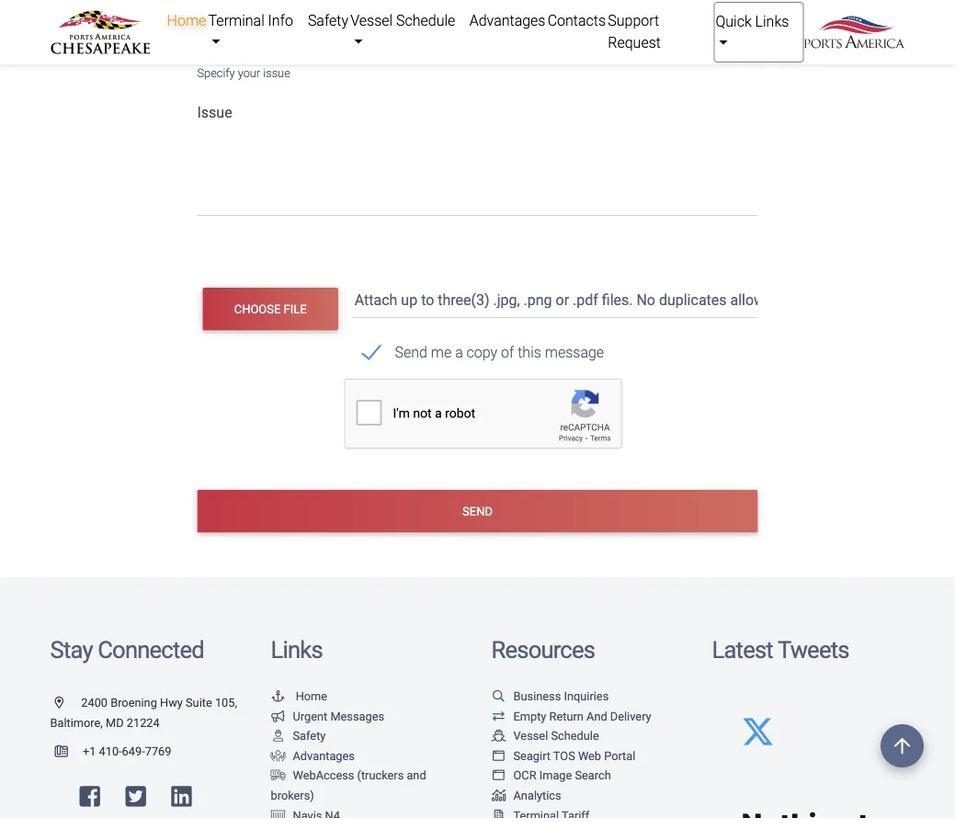 Task type: vqa. For each thing, say whether or not it's contained in the screenshot.
Empty
yes



Task type: describe. For each thing, give the bounding box(es) containing it.
0 vertical spatial vessel schedule link
[[349, 2, 468, 61]]

quick links
[[716, 12, 789, 30]]

user hard hat image
[[271, 730, 285, 742]]

safety for safety vessel schedule
[[308, 11, 348, 29]]

quick
[[716, 12, 752, 30]]

tweets
[[778, 636, 849, 664]]

safety for safety
[[293, 729, 326, 743]]

1 horizontal spatial schedule
[[551, 729, 599, 743]]

business inquiries link
[[491, 689, 609, 703]]

webaccess
[[293, 769, 354, 782]]

your
[[238, 66, 260, 80]]

and
[[587, 709, 607, 723]]

bullhorn image
[[271, 710, 285, 722]]

advantages contacts support request
[[469, 11, 661, 51]]

baltimore,
[[50, 715, 103, 729]]

410-
[[99, 745, 122, 758]]

info
[[268, 11, 293, 29]]

return
[[549, 709, 584, 723]]

choose file
[[234, 302, 307, 316]]

2400
[[81, 696, 108, 709]]

ocr
[[513, 769, 536, 782]]

specify your issue
[[197, 66, 290, 80]]

0 horizontal spatial schedule
[[396, 11, 455, 29]]

empty
[[513, 709, 546, 723]]

twitter square image
[[125, 784, 146, 808]]

business
[[513, 689, 561, 703]]

send button
[[197, 490, 758, 533]]

file
[[284, 302, 307, 316]]

file invoice image
[[491, 809, 506, 818]]

+1 410-649-7769
[[83, 745, 171, 758]]

of
[[501, 344, 514, 361]]

request
[[608, 34, 661, 51]]

latest
[[712, 636, 773, 664]]

+1 410-649-7769 link
[[50, 745, 171, 758]]

webaccess (truckers and brokers)
[[271, 769, 426, 802]]

copy
[[467, 344, 498, 361]]

Specify your issue text field
[[197, 79, 758, 216]]

2400 broening hwy suite 105, baltimore, md 21224 link
[[50, 696, 237, 729]]

send
[[462, 504, 493, 518]]

specify
[[197, 66, 235, 80]]

browser image for ocr
[[491, 770, 506, 781]]

0 horizontal spatial advantages link
[[271, 749, 355, 763]]

and
[[407, 769, 426, 782]]

me
[[431, 344, 452, 361]]

home link for terminal info link
[[166, 2, 207, 39]]

map marker alt image
[[55, 697, 78, 708]]

broening
[[110, 696, 157, 709]]

browser image for seagirt
[[491, 750, 506, 761]]

a
[[455, 344, 463, 361]]

seagirt tos web portal
[[513, 749, 636, 763]]

delivery
[[610, 709, 651, 723]]

anchor image
[[271, 690, 285, 702]]

urgent
[[293, 709, 327, 723]]

md
[[106, 715, 124, 729]]

1 horizontal spatial vessel
[[513, 729, 548, 743]]

latest tweets
[[712, 636, 849, 664]]

quick links link
[[714, 2, 804, 63]]

Attach up to three(3) .jpg, .png or .pdf files. No duplicates allowed. text field
[[353, 282, 762, 318]]

webaccess (truckers and brokers) link
[[271, 769, 426, 802]]

choose
[[234, 302, 281, 316]]

advantages for advantages contacts support request
[[469, 11, 546, 29]]

advantages for advantages
[[293, 749, 355, 763]]

ocr image search link
[[491, 769, 611, 782]]

suite
[[186, 696, 212, 709]]

safety link for the left advantages link
[[271, 729, 326, 743]]

1 vertical spatial vessel schedule link
[[491, 729, 599, 743]]

(truckers
[[357, 769, 404, 782]]

7769
[[145, 745, 171, 758]]

home terminal info
[[167, 11, 293, 29]]

home for home terminal info
[[167, 11, 206, 29]]

linkedin image
[[171, 784, 192, 808]]

vessel schedule
[[513, 729, 599, 743]]

tos
[[553, 749, 575, 763]]

empty return and delivery
[[513, 709, 651, 723]]

send
[[395, 344, 427, 361]]



Task type: locate. For each thing, give the bounding box(es) containing it.
advantages link
[[468, 2, 547, 39], [271, 749, 355, 763]]

browser image up analytics image
[[491, 770, 506, 781]]

advantages up webaccess
[[293, 749, 355, 763]]

analytics image
[[491, 789, 506, 801]]

0 vertical spatial advantages link
[[468, 2, 547, 39]]

home link left terminal
[[166, 2, 207, 39]]

connected
[[98, 636, 204, 664]]

home link for urgent messages 'link'
[[271, 689, 327, 703]]

urgent messages link
[[271, 709, 384, 723]]

0 horizontal spatial home link
[[166, 2, 207, 39]]

portal
[[604, 749, 636, 763]]

0 horizontal spatial advantages
[[293, 749, 355, 763]]

vessel right info
[[351, 11, 393, 29]]

schedule
[[396, 11, 455, 29], [551, 729, 599, 743]]

safety vessel schedule
[[308, 11, 455, 29]]

safety link right info
[[307, 2, 349, 39]]

0 vertical spatial safety
[[308, 11, 348, 29]]

1 vertical spatial advantages
[[293, 749, 355, 763]]

0 horizontal spatial links
[[271, 636, 322, 664]]

support request link
[[607, 2, 714, 61]]

1 horizontal spatial home
[[296, 689, 327, 703]]

browser image down "ship" image
[[491, 750, 506, 761]]

contacts link
[[547, 2, 607, 39]]

search image
[[491, 690, 506, 702]]

0 vertical spatial vessel
[[351, 11, 393, 29]]

links up 'anchor' image
[[271, 636, 322, 664]]

brokers)
[[271, 788, 314, 802]]

vessel down empty
[[513, 729, 548, 743]]

1 horizontal spatial home link
[[271, 689, 327, 703]]

contacts
[[548, 11, 606, 29]]

0 horizontal spatial home
[[167, 11, 206, 29]]

truck container image
[[271, 770, 285, 781]]

1 vertical spatial advantages link
[[271, 749, 355, 763]]

terminal
[[208, 11, 264, 29]]

0 vertical spatial links
[[755, 12, 789, 30]]

this
[[518, 344, 541, 361]]

2 browser image from the top
[[491, 770, 506, 781]]

inquiries
[[564, 689, 609, 703]]

649-
[[122, 745, 145, 758]]

1 horizontal spatial links
[[755, 12, 789, 30]]

ship image
[[491, 730, 506, 742]]

ocr image search
[[513, 769, 611, 782]]

image
[[539, 769, 572, 782]]

links right quick
[[755, 12, 789, 30]]

0 vertical spatial browser image
[[491, 750, 506, 761]]

0 vertical spatial safety link
[[307, 2, 349, 39]]

web
[[578, 749, 601, 763]]

resources
[[491, 636, 595, 664]]

advantages
[[469, 11, 546, 29], [293, 749, 355, 763]]

+1
[[83, 745, 96, 758]]

1 vertical spatial safety
[[293, 729, 326, 743]]

1 horizontal spatial vessel schedule link
[[491, 729, 599, 743]]

105,
[[215, 696, 237, 709]]

messages
[[330, 709, 384, 723]]

vessel
[[351, 11, 393, 29], [513, 729, 548, 743]]

1 vertical spatial links
[[271, 636, 322, 664]]

links inside "link"
[[755, 12, 789, 30]]

safety link
[[307, 2, 349, 39], [271, 729, 326, 743]]

safety down urgent at the bottom left
[[293, 729, 326, 743]]

0 vertical spatial home link
[[166, 2, 207, 39]]

seagirt tos web portal link
[[491, 749, 636, 763]]

links
[[755, 12, 789, 30], [271, 636, 322, 664]]

0 vertical spatial advantages
[[469, 11, 546, 29]]

issue
[[263, 66, 290, 80]]

1 vertical spatial home link
[[271, 689, 327, 703]]

support
[[608, 11, 659, 29]]

search
[[575, 769, 611, 782]]

home up urgent at the bottom left
[[296, 689, 327, 703]]

advantages inside the advantages contacts support request
[[469, 11, 546, 29]]

advantages left contacts
[[469, 11, 546, 29]]

hwy
[[160, 696, 183, 709]]

browser image
[[491, 750, 506, 761], [491, 770, 506, 781]]

0 vertical spatial schedule
[[396, 11, 455, 29]]

stay connected
[[50, 636, 204, 664]]

advantages link up webaccess
[[271, 749, 355, 763]]

home for home
[[296, 689, 327, 703]]

container storage image
[[271, 809, 285, 818]]

seagirt
[[513, 749, 551, 763]]

0 horizontal spatial vessel schedule link
[[349, 2, 468, 61]]

1 horizontal spatial advantages link
[[468, 2, 547, 39]]

21224
[[127, 715, 160, 729]]

go to top image
[[881, 724, 924, 768]]

1 vertical spatial schedule
[[551, 729, 599, 743]]

advantages link left contacts
[[468, 2, 547, 39]]

0 vertical spatial home
[[167, 11, 206, 29]]

home link
[[166, 2, 207, 39], [271, 689, 327, 703]]

business inquiries
[[513, 689, 609, 703]]

1 browser image from the top
[[491, 750, 506, 761]]

urgent messages
[[293, 709, 384, 723]]

safety
[[308, 11, 348, 29], [293, 729, 326, 743]]

vessel schedule link
[[349, 2, 468, 61], [491, 729, 599, 743]]

message
[[545, 344, 604, 361]]

hand receiving image
[[271, 750, 285, 761]]

1 vertical spatial browser image
[[491, 770, 506, 781]]

browser image inside seagirt tos web portal link
[[491, 750, 506, 761]]

1 vertical spatial vessel
[[513, 729, 548, 743]]

1 vertical spatial safety link
[[271, 729, 326, 743]]

home link up urgent at the bottom left
[[271, 689, 327, 703]]

stay
[[50, 636, 93, 664]]

safety link down urgent at the bottom left
[[271, 729, 326, 743]]

1 horizontal spatial advantages
[[469, 11, 546, 29]]

1 vertical spatial home
[[296, 689, 327, 703]]

None text field
[[197, 22, 758, 57]]

browser image inside ocr image search link
[[491, 770, 506, 781]]

terminal info link
[[207, 2, 307, 61]]

0 horizontal spatial vessel
[[351, 11, 393, 29]]

safety right info
[[308, 11, 348, 29]]

send me a copy of this message
[[395, 344, 604, 361]]

analytics link
[[491, 788, 561, 802]]

exchange image
[[491, 710, 506, 722]]

safety link for the topmost vessel schedule link
[[307, 2, 349, 39]]

2400 broening hwy suite 105, baltimore, md 21224
[[50, 696, 237, 729]]

home
[[167, 11, 206, 29], [296, 689, 327, 703]]

phone office image
[[55, 745, 83, 757]]

empty return and delivery link
[[491, 709, 651, 723]]

facebook square image
[[80, 784, 100, 808]]

home left terminal
[[167, 11, 206, 29]]

analytics
[[513, 788, 561, 802]]



